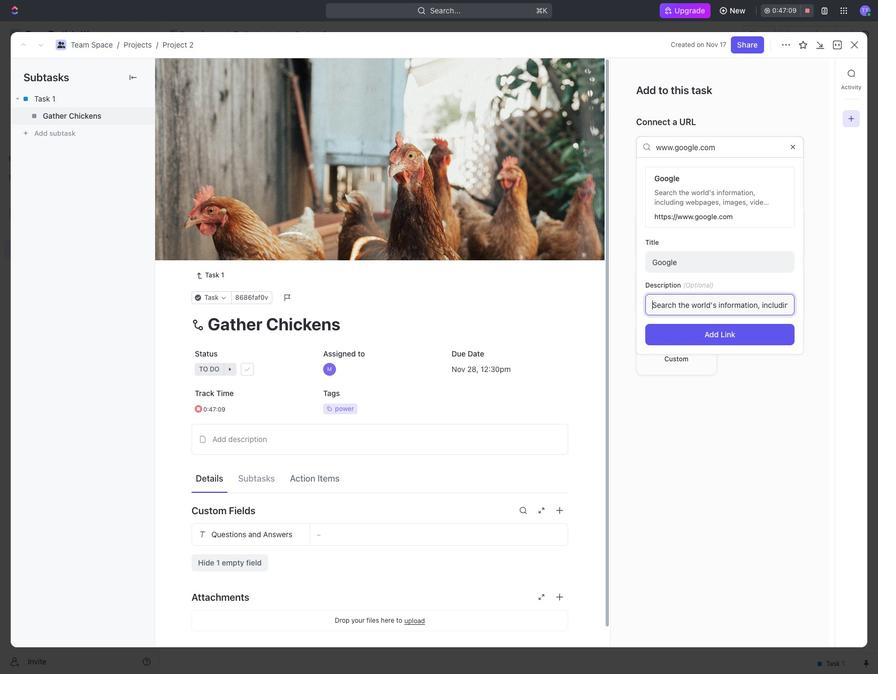 Task type: vqa. For each thing, say whether or not it's contained in the screenshot.
business time image corresponding to 5th row
no



Task type: locate. For each thing, give the bounding box(es) containing it.
add task down calendar
[[287, 151, 316, 159]]

add task down automations "button" at top right
[[801, 68, 833, 78]]

⌘k
[[536, 6, 548, 15]]

power button
[[320, 400, 440, 419]]

subtasks up fields on the bottom of page
[[238, 474, 275, 484]]

1 horizontal spatial projects
[[244, 29, 273, 39]]

calendar
[[273, 99, 305, 108]]

1 horizontal spatial team space link
[[166, 28, 225, 41]]

28
[[467, 365, 476, 374]]

details
[[196, 474, 223, 484]]

user group image left team space
[[170, 32, 177, 37]]

1 vertical spatial to do
[[199, 366, 219, 374]]

board link
[[197, 96, 221, 111]]

2 horizontal spatial add task button
[[794, 65, 840, 82]]

team
[[180, 29, 198, 39], [71, 40, 89, 49]]

space for team space / projects / project 2
[[91, 40, 113, 49]]

1 horizontal spatial custom
[[665, 355, 688, 363]]

1 horizontal spatial add task
[[287, 151, 316, 159]]

share
[[749, 29, 770, 39], [737, 40, 758, 49]]

created
[[671, 41, 695, 49]]

to do inside the to do dropdown button
[[199, 366, 219, 374]]

Enter a description... field
[[645, 295, 795, 316]]

https://www.google.com
[[654, 213, 733, 221]]

reposition
[[462, 243, 499, 252]]

0 vertical spatial to do
[[199, 253, 219, 261]]

2 vertical spatial project
[[186, 64, 234, 81]]

Search tasks... text field
[[745, 121, 852, 138]]

tree
[[4, 186, 155, 331]]

tags power
[[323, 389, 354, 413]]

1 button for 2
[[241, 204, 255, 215]]

cover
[[542, 243, 561, 252]]

task 1 link up task dropdown button
[[192, 269, 228, 282]]

0 horizontal spatial and
[[248, 530, 261, 540]]

1 vertical spatial custom
[[192, 506, 227, 517]]

due date
[[452, 350, 484, 359]]

share right the 17
[[737, 40, 758, 49]]

1 vertical spatial subtasks
[[238, 474, 275, 484]]

nov
[[706, 41, 718, 49], [452, 365, 465, 374]]

custom down add link button on the right
[[665, 355, 688, 363]]

0:47:09 down track time
[[203, 406, 225, 413]]

questions
[[211, 530, 246, 540]]

project 2
[[295, 29, 327, 39], [186, 64, 249, 81]]

1 horizontal spatial team
[[180, 29, 198, 39]]

dashboards link
[[4, 106, 155, 124]]

change cover button
[[506, 239, 568, 256]]

add task button down calendar link
[[275, 149, 320, 162]]

task inside task dropdown button
[[204, 294, 219, 302]]

and left more
[[775, 164, 786, 173]]

1
[[52, 94, 55, 103], [234, 186, 237, 195], [250, 186, 253, 194], [251, 205, 254, 213], [221, 271, 224, 279], [216, 559, 220, 568]]

1 horizontal spatial space
[[200, 29, 222, 39]]

2 vertical spatial add task button
[[211, 222, 252, 234]]

projects
[[244, 29, 273, 39], [124, 40, 152, 49]]

1 vertical spatial task 1 link
[[192, 269, 228, 282]]

1 vertical spatial project 2
[[186, 64, 249, 81]]

hide for hide
[[555, 125, 570, 133]]

to down 'status'
[[199, 366, 208, 374]]

task 1 up the dashboards
[[34, 94, 55, 103]]

add left link
[[705, 330, 719, 339]]

add down the dashboards
[[34, 129, 47, 137]]

0 vertical spatial do
[[209, 253, 219, 261]]

new button
[[715, 2, 752, 19]]

add task down "task 2"
[[216, 223, 247, 232]]

0 horizontal spatial team
[[71, 40, 89, 49]]

0 horizontal spatial team space link
[[71, 40, 113, 49]]

1 button down progress
[[240, 185, 254, 196]]

share for "share" button right of the 17
[[737, 40, 758, 49]]

add task button
[[794, 65, 840, 82], [275, 149, 320, 162], [211, 222, 252, 234]]

action items button
[[286, 469, 344, 488]]

add relationship
[[636, 189, 705, 199]]

0 horizontal spatial user group image
[[57, 42, 65, 48]]

title
[[645, 239, 659, 247]]

0 vertical spatial task 1 link
[[11, 90, 155, 108]]

project
[[295, 29, 320, 39], [163, 40, 187, 49], [186, 64, 234, 81]]

tt button
[[857, 2, 874, 19]]

1 horizontal spatial user group image
[[170, 32, 177, 37]]

0 vertical spatial subtasks
[[24, 71, 69, 83]]

do
[[209, 253, 219, 261], [210, 366, 219, 374]]

add to this task
[[636, 84, 712, 96]]

add task button down "task 2"
[[211, 222, 252, 234]]

0 vertical spatial task 1
[[34, 94, 55, 103]]

0 horizontal spatial hide
[[198, 559, 214, 568]]

invite
[[28, 657, 46, 666]]

chickens
[[69, 111, 101, 120]]

task
[[817, 68, 833, 78], [34, 94, 50, 103], [302, 151, 316, 159], [216, 186, 232, 195], [216, 205, 232, 214], [231, 223, 247, 232], [205, 271, 219, 279], [204, 294, 219, 302]]

task 1
[[34, 94, 55, 103], [216, 186, 237, 195], [205, 271, 224, 279]]

1 vertical spatial team
[[71, 40, 89, 49]]

add left description
[[212, 435, 226, 444]]

1 horizontal spatial hide
[[555, 125, 570, 133]]

add inside "button"
[[212, 435, 226, 444]]

1 vertical spatial do
[[210, 366, 219, 374]]

add subtask button
[[11, 125, 155, 142]]

0:47:09 inside dropdown button
[[203, 406, 225, 413]]

and inside custom fields element
[[248, 530, 261, 540]]

table
[[325, 99, 344, 108]]

1 vertical spatial nov
[[452, 365, 465, 374]]

more
[[788, 164, 804, 173]]

0 vertical spatial 1 button
[[240, 185, 254, 196]]

0 vertical spatial add task
[[801, 68, 833, 78]]

answers
[[263, 530, 292, 540]]

1 horizontal spatial project 2
[[295, 29, 327, 39]]

upgrade
[[675, 6, 705, 15]]

0 vertical spatial custom
[[665, 355, 688, 363]]

team for team space / projects / project 2
[[71, 40, 89, 49]]

to do down 'status'
[[199, 366, 219, 374]]

in progress
[[199, 151, 242, 159]]

projects link
[[231, 28, 275, 41], [124, 40, 152, 49]]

add
[[801, 68, 815, 78], [636, 84, 656, 96], [34, 129, 47, 137], [287, 151, 300, 159], [636, 189, 652, 199], [216, 223, 229, 232], [705, 330, 719, 339], [212, 435, 226, 444]]

0:47:09 for 0:47:09 button
[[772, 6, 797, 14]]

1 horizontal spatial 0:47:09
[[772, 6, 797, 14]]

hide for hide 1 empty field
[[198, 559, 214, 568]]

1 button for 1
[[240, 185, 254, 196]]

optional
[[686, 282, 711, 290]]

subtasks down "home"
[[24, 71, 69, 83]]

2 vertical spatial add task
[[216, 223, 247, 232]]

questions and answers
[[211, 530, 292, 540]]

to do button
[[192, 360, 311, 380]]

add left relationship
[[636, 189, 652, 199]]

to right here
[[396, 617, 402, 625]]

task 1 up task dropdown button
[[205, 271, 224, 279]]

do up task dropdown button
[[209, 253, 219, 261]]

team for team space
[[180, 29, 198, 39]]

gather chickens link
[[11, 108, 155, 125]]

0 horizontal spatial nov
[[452, 365, 465, 374]]

custom fields element
[[192, 524, 568, 572]]

to do up task dropdown button
[[199, 253, 219, 261]]

0:47:09 up the automations
[[772, 6, 797, 14]]

1 vertical spatial space
[[91, 40, 113, 49]]

nov left the '28'
[[452, 365, 465, 374]]

0:47:09 inside button
[[772, 6, 797, 14]]

to inside dropdown button
[[199, 366, 208, 374]]

action items
[[290, 474, 340, 484]]

add task button down automations "button" at top right
[[794, 65, 840, 82]]

gather
[[43, 111, 67, 120]]

nov left the 17
[[706, 41, 718, 49]]

0 horizontal spatial space
[[91, 40, 113, 49]]

and
[[775, 164, 786, 173], [248, 530, 261, 540]]

1 vertical spatial share
[[737, 40, 758, 49]]

0 vertical spatial nov
[[706, 41, 718, 49]]

custom up questions
[[192, 506, 227, 517]]

to right assigned
[[358, 350, 365, 359]]

0 horizontal spatial add task button
[[211, 222, 252, 234]]

Paste any link... text field
[[636, 137, 804, 158]]

created on nov 17
[[671, 41, 727, 49]]

connect
[[636, 117, 670, 127]]

nov 28 , 12:30 pm
[[452, 365, 511, 374]]

task
[[691, 84, 712, 96]]

add down automations "button" at top right
[[801, 68, 815, 78]]

assigned to
[[323, 350, 365, 359]]

1 button right "task 2"
[[241, 204, 255, 215]]

hide inside custom fields element
[[198, 559, 214, 568]]

1 vertical spatial task 1
[[216, 186, 237, 195]]

share down new button
[[749, 29, 770, 39]]

custom inside dropdown button
[[665, 355, 688, 363]]

on
[[697, 41, 704, 49]]

add down calendar link
[[287, 151, 300, 159]]

user group image
[[170, 32, 177, 37], [57, 42, 65, 48]]

activity
[[841, 84, 862, 90]]

to left this
[[659, 84, 668, 96]]

your
[[351, 617, 365, 625]]

1 vertical spatial add task
[[287, 151, 316, 159]]

0 horizontal spatial custom
[[192, 506, 227, 517]]

description
[[645, 282, 681, 290]]

1 vertical spatial 1 button
[[241, 204, 255, 215]]

1 horizontal spatial add task button
[[275, 149, 320, 162]]

0 horizontal spatial subtasks
[[24, 71, 69, 83]]

assigned
[[323, 350, 356, 359]]

2
[[322, 29, 327, 39], [189, 40, 194, 49], [237, 64, 246, 81], [254, 151, 258, 159], [234, 205, 238, 214], [231, 253, 235, 261]]

1 vertical spatial 0:47:09
[[203, 406, 225, 413]]

items
[[318, 474, 340, 484]]

docs
[[26, 92, 43, 101]]

0:47:09 button
[[192, 400, 311, 419]]

user group image up the home link at the left of the page
[[57, 42, 65, 48]]

drop your files here to upload
[[335, 617, 425, 625]]

0 vertical spatial and
[[775, 164, 786, 173]]

attachments button
[[192, 585, 568, 611]]

date
[[468, 350, 484, 359]]

hide button
[[551, 123, 574, 136]]

custom fields button
[[192, 498, 568, 524]]

0 vertical spatial share
[[749, 29, 770, 39]]

hide inside button
[[555, 125, 570, 133]]

0 vertical spatial hide
[[555, 125, 570, 133]]

and left answers
[[248, 530, 261, 540]]

custom for custom fields
[[192, 506, 227, 517]]

0 vertical spatial user group image
[[170, 32, 177, 37]]

0 horizontal spatial add task
[[216, 223, 247, 232]]

do down 'status'
[[210, 366, 219, 374]]

0 horizontal spatial 0:47:09
[[203, 406, 225, 413]]

1 horizontal spatial project 2 link
[[282, 28, 330, 41]]

custom inside dropdown button
[[192, 506, 227, 517]]

subtask
[[49, 129, 76, 137]]

0 horizontal spatial task 1 link
[[11, 90, 155, 108]]

1 button
[[240, 185, 254, 196], [241, 204, 255, 215]]

share button right the 17
[[731, 36, 764, 54]]

1 vertical spatial hide
[[198, 559, 214, 568]]

1 horizontal spatial nov
[[706, 41, 718, 49]]

1 horizontal spatial and
[[775, 164, 786, 173]]

task 1 up "task 2"
[[216, 186, 237, 195]]

project 2 link
[[282, 28, 330, 41], [163, 40, 194, 49]]

add inside button
[[34, 129, 47, 137]]

0 vertical spatial 0:47:09
[[772, 6, 797, 14]]

task 1 link up chickens
[[11, 90, 155, 108]]

0 vertical spatial team
[[180, 29, 198, 39]]

1 vertical spatial add task button
[[275, 149, 320, 162]]

1 horizontal spatial subtasks
[[238, 474, 275, 484]]

1 vertical spatial projects
[[124, 40, 152, 49]]

share for "share" button under new
[[749, 29, 770, 39]]

share button
[[743, 26, 776, 43], [731, 36, 764, 54]]

1 vertical spatial and
[[248, 530, 261, 540]]

0 vertical spatial space
[[200, 29, 222, 39]]

do inside dropdown button
[[210, 366, 219, 374]]

and inside task sidebar content section
[[775, 164, 786, 173]]



Task type: describe. For each thing, give the bounding box(es) containing it.
add down "task 2"
[[216, 223, 229, 232]]

0 vertical spatial projects
[[244, 29, 273, 39]]

action
[[290, 474, 315, 484]]

0 horizontal spatial project 2
[[186, 64, 249, 81]]

0 vertical spatial project
[[295, 29, 320, 39]]

task sidebar navigation tab list
[[840, 65, 863, 127]]

gather chickens
[[43, 111, 101, 120]]

home
[[26, 56, 46, 65]]

m
[[327, 366, 332, 373]]

1 vertical spatial project
[[163, 40, 187, 49]]

upload
[[404, 617, 425, 625]]

0 vertical spatial add task button
[[794, 65, 840, 82]]

8686faf0v
[[235, 294, 268, 302]]

2 horizontal spatial add task
[[801, 68, 833, 78]]

)
[[711, 282, 714, 290]]

empty
[[222, 559, 244, 568]]

,
[[476, 365, 479, 374]]

power
[[335, 405, 354, 413]]

description ( optional )
[[645, 282, 714, 290]]

tree inside sidebar navigation
[[4, 186, 155, 331]]

1 inside custom fields element
[[216, 559, 220, 568]]

and more
[[775, 164, 804, 173]]

subtasks button
[[234, 469, 279, 488]]

add inside button
[[705, 330, 719, 339]]

hide 1 empty field
[[198, 559, 262, 568]]

favorites button
[[4, 153, 41, 166]]

custom fields
[[192, 506, 255, 517]]

add up connect
[[636, 84, 656, 96]]

reposition button
[[455, 239, 506, 256]]

to up task dropdown button
[[199, 253, 207, 261]]

1 vertical spatial user group image
[[57, 42, 65, 48]]

0 horizontal spatial projects
[[124, 40, 152, 49]]

12:30
[[481, 365, 500, 374]]

upgrade link
[[660, 3, 711, 18]]

relationship
[[655, 189, 705, 199]]

inbox link
[[4, 70, 155, 87]]

m button
[[320, 360, 440, 380]]

connect a url
[[636, 117, 696, 127]]

– button
[[310, 525, 568, 546]]

2 vertical spatial task 1
[[205, 271, 224, 279]]

user group image
[[11, 210, 19, 216]]

task 2
[[216, 205, 238, 214]]

drop
[[335, 617, 350, 625]]

upload button
[[404, 617, 425, 625]]

custom for custom
[[665, 355, 688, 363]]

0:47:09 button
[[761, 4, 814, 17]]

automations
[[786, 29, 831, 39]]

inbox
[[26, 74, 44, 83]]

task sidebar content section
[[608, 58, 835, 648]]

(
[[683, 282, 686, 290]]

assignees button
[[433, 123, 483, 136]]

details button
[[192, 469, 227, 488]]

0 vertical spatial project 2
[[295, 29, 327, 39]]

change
[[513, 243, 540, 252]]

Edit task name text field
[[192, 314, 568, 335]]

in
[[199, 151, 205, 159]]

–
[[317, 531, 321, 539]]

progress
[[207, 151, 242, 159]]

track
[[195, 389, 214, 398]]

team space
[[180, 29, 222, 39]]

files
[[367, 617, 379, 625]]

url
[[679, 117, 696, 127]]

17
[[720, 41, 727, 49]]

subtasks inside "button"
[[238, 474, 275, 484]]

calendar link
[[271, 96, 305, 111]]

automations button
[[781, 26, 836, 42]]

field
[[246, 559, 262, 568]]

8686faf0v button
[[231, 292, 272, 305]]

share button down new
[[743, 26, 776, 43]]

status
[[195, 350, 218, 359]]

new
[[730, 6, 746, 15]]

a
[[673, 117, 677, 127]]

google
[[654, 174, 680, 183]]

0:47:09 for 0:47:09 dropdown button
[[203, 406, 225, 413]]

task button
[[192, 292, 231, 305]]

time
[[216, 389, 234, 398]]

add subtask
[[34, 129, 76, 137]]

gantt
[[363, 99, 383, 108]]

gantt link
[[361, 96, 383, 111]]

custom button
[[636, 324, 717, 376]]

1 horizontal spatial projects link
[[231, 28, 275, 41]]

due
[[452, 350, 466, 359]]

0 horizontal spatial projects link
[[124, 40, 152, 49]]

tt
[[862, 7, 869, 14]]

add description
[[212, 435, 267, 444]]

1 horizontal spatial task 1 link
[[192, 269, 228, 282]]

to inside drop your files here to upload
[[396, 617, 402, 625]]

0 horizontal spatial project 2 link
[[163, 40, 194, 49]]

team space / projects / project 2
[[71, 40, 194, 49]]

table link
[[322, 96, 344, 111]]

here
[[381, 617, 394, 625]]

dashboards
[[26, 110, 67, 119]]

to inside task sidebar content section
[[659, 84, 668, 96]]

space for team space
[[200, 29, 222, 39]]

change cover
[[513, 243, 561, 252]]

Enter a title... field
[[645, 252, 795, 273]]

spaces
[[9, 173, 31, 181]]

add link
[[705, 330, 735, 339]]

favorites
[[9, 155, 37, 163]]

add description button
[[195, 431, 565, 449]]

sidebar navigation
[[0, 21, 160, 675]]

search...
[[430, 6, 461, 15]]

pm
[[500, 365, 511, 374]]

attachments
[[192, 592, 249, 603]]



